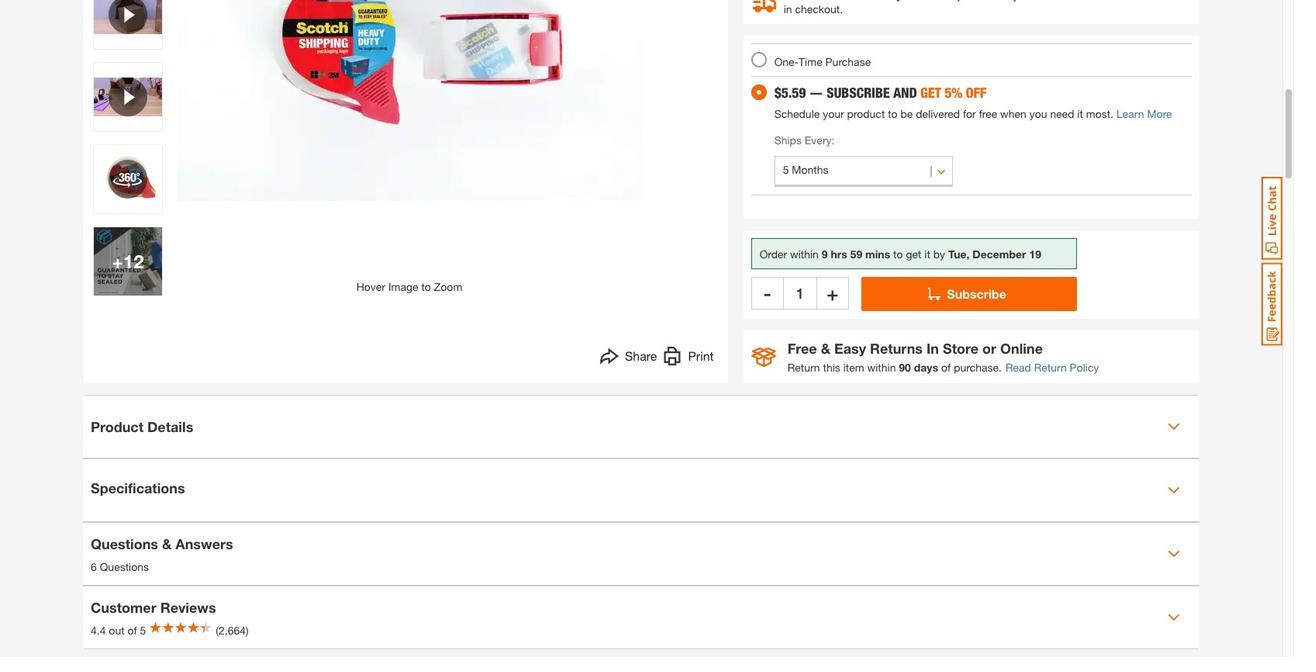 Task type: describe. For each thing, give the bounding box(es) containing it.
+ for +
[[827, 283, 838, 304]]

within inside free & easy returns in store or online return this item within 90 days of purchase. read return policy
[[868, 361, 896, 374]]

policy
[[1070, 361, 1099, 374]]

in
[[927, 340, 939, 357]]

one-
[[775, 55, 799, 68]]

need
[[1051, 107, 1075, 120]]

to inside button
[[422, 280, 431, 293]]

answers
[[176, 535, 233, 552]]

6309481150112 image
[[94, 0, 162, 49]]

december
[[973, 247, 1027, 260]]

or
[[983, 340, 997, 357]]

1 vertical spatial it
[[925, 247, 931, 260]]

and
[[894, 84, 917, 101]]

store
[[943, 340, 979, 357]]

share
[[625, 348, 657, 363]]

6309483245112 image
[[94, 63, 162, 131]]

schedule your product to be delivered for free when you need it most. learn more
[[775, 107, 1173, 120]]

1 vertical spatial questions
[[100, 560, 149, 573]]

2 return from the left
[[1035, 361, 1067, 374]]

questions & answers 6 questions
[[91, 535, 233, 573]]

scotch adhesives tape 3850 rd dc 40.2 image
[[94, 227, 162, 296]]

12
[[123, 251, 144, 272]]

get
[[906, 247, 922, 260]]

off
[[966, 84, 987, 101]]

reviews
[[160, 599, 216, 616]]

2 caret image from the top
[[1168, 611, 1181, 624]]

for
[[963, 107, 976, 120]]

this
[[823, 361, 841, 374]]

online
[[1001, 340, 1043, 357]]

by
[[934, 247, 946, 260]]

be
[[901, 107, 913, 120]]

& for free
[[821, 340, 831, 357]]

customer reviews
[[91, 599, 216, 616]]

9
[[822, 247, 828, 260]]

6
[[91, 560, 97, 573]]

schedule your delivery in checkout.
[[784, 0, 1019, 15]]

free
[[979, 107, 998, 120]]

learn more button
[[1117, 106, 1173, 124]]

ships
[[775, 134, 802, 147]]

time
[[799, 55, 823, 68]]

+ button
[[817, 277, 849, 310]]

zoom
[[434, 280, 463, 293]]

details
[[147, 418, 193, 435]]

hrs
[[831, 247, 848, 260]]

more
[[1148, 107, 1173, 120]]

icon image
[[751, 347, 776, 367]]

hover image to zoom
[[357, 280, 463, 293]]

2 caret image from the top
[[1168, 548, 1181, 560]]

when
[[1001, 107, 1027, 120]]

0 horizontal spatial subscribe
[[827, 84, 890, 101]]

read return policy link
[[1006, 359, 1099, 376]]

19
[[1030, 247, 1042, 260]]

share button
[[600, 347, 657, 369]]

0 vertical spatial 5
[[945, 84, 952, 101]]

0 horizontal spatial within
[[790, 247, 819, 260]]

mins
[[866, 247, 891, 260]]

0 horizontal spatial of
[[128, 623, 137, 637]]

& for questions
[[162, 535, 172, 552]]

1 vertical spatial 5
[[140, 623, 146, 637]]

delivered
[[916, 107, 960, 120]]

5.59
[[782, 84, 806, 101]]

you
[[1030, 107, 1048, 120]]

0 vertical spatial questions
[[91, 535, 158, 552]]

checkout.
[[795, 2, 843, 15]]

purchase.
[[954, 361, 1002, 374]]

of inside free & easy returns in store or online return this item within 90 days of purchase. read return policy
[[942, 361, 951, 374]]

product
[[91, 418, 144, 435]]

get
[[921, 84, 941, 101]]



Task type: locate. For each thing, give the bounding box(es) containing it.
to left be
[[888, 107, 898, 120]]

0 horizontal spatial schedule
[[775, 107, 820, 120]]

specifications button
[[83, 459, 1200, 521]]

1 horizontal spatial your
[[957, 0, 978, 1]]

product details button
[[83, 396, 1200, 458]]

0 horizontal spatial +
[[112, 251, 123, 272]]

& left answers
[[162, 535, 172, 552]]

1 horizontal spatial +
[[827, 283, 838, 304]]

order
[[760, 247, 787, 260]]

schedule
[[909, 0, 954, 1], [775, 107, 820, 120]]

schedule left delivery
[[909, 0, 954, 1]]

it inside the schedule your product to be delivered for free when you need it most. learn more
[[1078, 107, 1084, 120]]

purchase
[[826, 55, 871, 68]]

0 vertical spatial to
[[888, 107, 898, 120]]

0 horizontal spatial &
[[162, 535, 172, 552]]

1 vertical spatial caret image
[[1168, 611, 1181, 624]]

1 horizontal spatial &
[[821, 340, 831, 357]]

free & easy returns in store or online return this item within 90 days of purchase. read return policy
[[788, 340, 1099, 374]]

0 vertical spatial &
[[821, 340, 831, 357]]

59
[[851, 247, 863, 260]]

schedule inside schedule your delivery in checkout.
[[909, 0, 954, 1]]

to left zoom
[[422, 280, 431, 293]]

product details
[[91, 418, 193, 435]]

within left 9
[[790, 247, 819, 260]]

90
[[899, 361, 911, 374]]

your
[[957, 0, 978, 1], [823, 107, 844, 120]]

1 horizontal spatial 5
[[945, 84, 952, 101]]

schedule for delivery
[[909, 0, 954, 1]]

learn
[[1117, 107, 1145, 120]]

subscribe button
[[862, 277, 1077, 311]]

of
[[942, 361, 951, 374], [128, 623, 137, 637]]

4.4 out of 5
[[91, 623, 146, 637]]

it
[[1078, 107, 1084, 120], [925, 247, 931, 260]]

return
[[788, 361, 820, 374], [1035, 361, 1067, 374]]

read
[[1006, 361, 1032, 374]]

free
[[788, 340, 817, 357]]

$
[[775, 84, 782, 101]]

to left get
[[894, 247, 903, 260]]

customer
[[91, 599, 156, 616]]

schedule inside the schedule your product to be delivered for free when you need it most. learn more
[[775, 107, 820, 120]]

None field
[[784, 277, 817, 310]]

$ 5.59 — subscribe and get 5 % off
[[775, 84, 987, 101]]

0 horizontal spatial your
[[823, 107, 844, 120]]

0 vertical spatial your
[[957, 0, 978, 1]]

- button
[[751, 277, 784, 310]]

most.
[[1087, 107, 1114, 120]]

0 vertical spatial caret image
[[1168, 421, 1181, 433]]

1 vertical spatial schedule
[[775, 107, 820, 120]]

days
[[914, 361, 939, 374]]

100149185_s01 image
[[94, 145, 162, 214]]

1 vertical spatial &
[[162, 535, 172, 552]]

1 vertical spatial subscribe
[[947, 286, 1007, 301]]

your down —
[[823, 107, 844, 120]]

0 vertical spatial it
[[1078, 107, 1084, 120]]

within
[[790, 247, 819, 260], [868, 361, 896, 374]]

+ inside button
[[827, 283, 838, 304]]

within left 90 on the bottom right of page
[[868, 361, 896, 374]]

to inside the schedule your product to be delivered for free when you need it most. learn more
[[888, 107, 898, 120]]

feedback link image
[[1262, 262, 1283, 346]]

your inside the schedule your product to be delivered for free when you need it most. learn more
[[823, 107, 844, 120]]

return right the read
[[1035, 361, 1067, 374]]

questions right 6
[[100, 560, 149, 573]]

0 vertical spatial +
[[112, 251, 123, 272]]

your left delivery
[[957, 0, 978, 1]]

1 vertical spatial of
[[128, 623, 137, 637]]

+
[[112, 251, 123, 272], [827, 283, 838, 304]]

0 vertical spatial caret image
[[1168, 484, 1181, 497]]

1 horizontal spatial of
[[942, 361, 951, 374]]

1 horizontal spatial it
[[1078, 107, 1084, 120]]

schedule down 5.59
[[775, 107, 820, 120]]

your for product
[[823, 107, 844, 120]]

every:
[[805, 134, 835, 147]]

0 vertical spatial of
[[942, 361, 951, 374]]

0 vertical spatial schedule
[[909, 0, 954, 1]]

questions
[[91, 535, 158, 552], [100, 560, 149, 573]]

subscribe inside button
[[947, 286, 1007, 301]]

5 down customer reviews at the bottom of the page
[[140, 623, 146, 637]]

-
[[764, 283, 771, 304]]

0 horizontal spatial it
[[925, 247, 931, 260]]

subscribe up product
[[827, 84, 890, 101]]

—
[[810, 84, 823, 101]]

2 vertical spatial to
[[422, 280, 431, 293]]

easy
[[835, 340, 866, 357]]

subscribe down tue,
[[947, 286, 1007, 301]]

& inside questions & answers 6 questions
[[162, 535, 172, 552]]

caret image
[[1168, 421, 1181, 433], [1168, 611, 1181, 624]]

to
[[888, 107, 898, 120], [894, 247, 903, 260], [422, 280, 431, 293]]

1 vertical spatial within
[[868, 361, 896, 374]]

1 vertical spatial to
[[894, 247, 903, 260]]

tue,
[[949, 247, 970, 260]]

return down free
[[788, 361, 820, 374]]

your inside schedule your delivery in checkout.
[[957, 0, 978, 1]]

subscribe
[[827, 84, 890, 101], [947, 286, 1007, 301]]

image
[[389, 280, 419, 293]]

your for delivery
[[957, 0, 978, 1]]

hover image to zoom button
[[177, 0, 642, 295]]

0 horizontal spatial 5
[[140, 623, 146, 637]]

of right days at bottom right
[[942, 361, 951, 374]]

& inside free & easy returns in store or online return this item within 90 days of purchase. read return policy
[[821, 340, 831, 357]]

caret image inside specifications button
[[1168, 484, 1181, 497]]

0 vertical spatial within
[[790, 247, 819, 260]]

&
[[821, 340, 831, 357], [162, 535, 172, 552]]

print button
[[664, 347, 714, 369]]

out
[[109, 623, 125, 637]]

of right out
[[128, 623, 137, 637]]

specifications
[[91, 480, 185, 497]]

caret image inside product details button
[[1168, 421, 1181, 433]]

& up this
[[821, 340, 831, 357]]

it left by
[[925, 247, 931, 260]]

1 return from the left
[[788, 361, 820, 374]]

1 vertical spatial +
[[827, 283, 838, 304]]

questions up 6
[[91, 535, 158, 552]]

+ 12
[[112, 251, 144, 272]]

ships every:
[[775, 134, 835, 147]]

delivery
[[981, 0, 1019, 1]]

it right need on the right of the page
[[1078, 107, 1084, 120]]

hover
[[357, 280, 386, 293]]

live chat image
[[1262, 177, 1283, 260]]

order within 9 hrs 59 mins to get it by tue, december 19
[[760, 247, 1042, 260]]

%
[[952, 84, 963, 101]]

+ for + 12
[[112, 251, 123, 272]]

0 vertical spatial subscribe
[[827, 84, 890, 101]]

1 horizontal spatial within
[[868, 361, 896, 374]]

1 vertical spatial caret image
[[1168, 548, 1181, 560]]

print
[[688, 348, 714, 363]]

item
[[844, 361, 865, 374]]

5 right get
[[945, 84, 952, 101]]

in
[[784, 2, 792, 15]]

5
[[945, 84, 952, 101], [140, 623, 146, 637]]

caret image
[[1168, 484, 1181, 497], [1168, 548, 1181, 560]]

one-time purchase
[[775, 55, 871, 68]]

1 horizontal spatial subscribe
[[947, 286, 1007, 301]]

schedule for product
[[775, 107, 820, 120]]

0 horizontal spatial return
[[788, 361, 820, 374]]

returns
[[870, 340, 923, 357]]

4.4
[[91, 623, 106, 637]]

product
[[847, 107, 885, 120]]

1 caret image from the top
[[1168, 484, 1181, 497]]

1 vertical spatial your
[[823, 107, 844, 120]]

1 horizontal spatial schedule
[[909, 0, 954, 1]]

1 horizontal spatial return
[[1035, 361, 1067, 374]]

1 caret image from the top
[[1168, 421, 1181, 433]]

(2,664)
[[216, 623, 249, 637]]



Task type: vqa. For each thing, say whether or not it's contained in the screenshot.
to
yes



